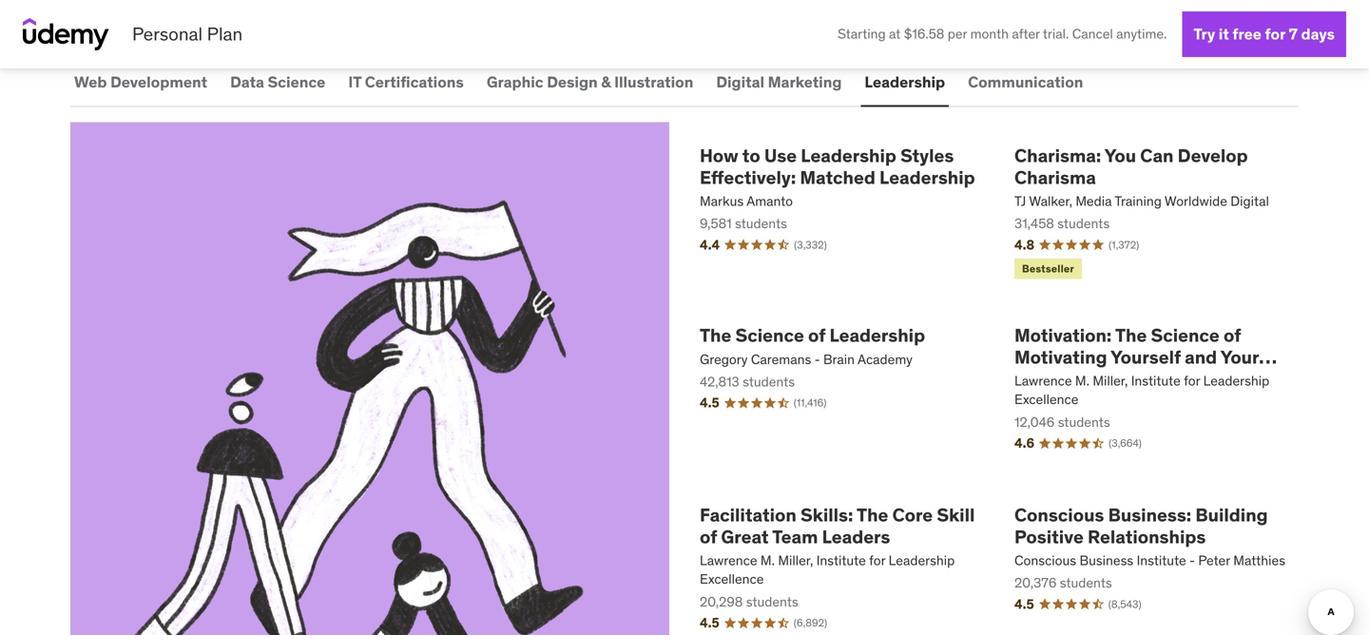 Task type: describe. For each thing, give the bounding box(es) containing it.
7
[[1289, 24, 1298, 44]]

effectively:
[[700, 166, 796, 189]]

training
[[1115, 193, 1162, 210]]

great
[[721, 525, 769, 548]]

success.
[[195, 5, 264, 28]]

m. inside facilitation skills: the core skill of great team leaders lawrence m. miller, institute for leadership excellence 20,298 students
[[761, 552, 775, 569]]

relationships
[[1088, 525, 1206, 548]]

communication
[[968, 72, 1084, 92]]

included
[[433, 5, 502, 28]]

facilitation skills: the core skill of great team leaders link
[[700, 504, 984, 548]]

charisma: you can develop charisma link
[[1015, 144, 1299, 189]]

m. inside lawrence m. miller, institute for leadership excellence 12,046 students
[[1076, 373, 1090, 390]]

how to use leadership styles effectively: matched leadership markus amanto 9,581 students
[[700, 144, 976, 232]]

gregory
[[700, 351, 748, 368]]

20,376
[[1015, 575, 1057, 592]]

design
[[547, 72, 598, 92]]

4.5 for of
[[700, 614, 720, 632]]

of inside facilitation skills: the core skill of great team leaders lawrence m. miller, institute for leadership excellence 20,298 students
[[700, 525, 717, 548]]

students inside conscious business: building positive relationships conscious business institute - peter matthies 20,376 students
[[1060, 575, 1113, 592]]

academy
[[858, 351, 913, 368]]

plan inside the with thousands of our best-rated courses from top udemy instructors, personal plan is your subscription to success. explore some of the included content below.
[[714, 0, 750, 2]]

business:
[[1109, 504, 1192, 527]]

for inside facilitation skills: the core skill of great team leaders lawrence m. miller, institute for leadership excellence 20,298 students
[[870, 552, 886, 569]]

udemy
[[482, 0, 539, 2]]

matthies
[[1234, 552, 1286, 569]]

courses
[[341, 0, 404, 2]]

days
[[1302, 24, 1335, 44]]

20,298
[[700, 593, 743, 611]]

2 conscious from the top
[[1015, 552, 1077, 569]]

charisma:
[[1015, 144, 1102, 167]]

(3,332)
[[794, 238, 827, 252]]

team inside motivation: the science of motivating yourself and your team
[[1015, 367, 1061, 390]]

conscious business: building positive relationships link
[[1015, 504, 1299, 548]]

4.5 for caremans
[[700, 394, 720, 411]]

students inside lawrence m. miller, institute for leadership excellence 12,046 students
[[1058, 414, 1111, 431]]

starting
[[838, 25, 886, 43]]

positive
[[1015, 525, 1084, 548]]

explore
[[268, 5, 330, 28]]

bestseller
[[1023, 262, 1075, 275]]

top
[[451, 0, 478, 2]]

try it free for 7 days
[[1194, 24, 1335, 44]]

miller, inside facilitation skills: the core skill of great team leaders lawrence m. miller, institute for leadership excellence 20,298 students
[[778, 552, 814, 569]]

thousands
[[112, 0, 196, 2]]

starting at $16.58 per month after trial. cancel anytime.
[[838, 25, 1167, 43]]

trial.
[[1043, 25, 1069, 43]]

(6,892)
[[794, 616, 828, 630]]

of inside the "the science of leadership gregory caremans - brain academy 42,813 students"
[[809, 324, 826, 347]]

communication button
[[965, 59, 1088, 105]]

for inside lawrence m. miller, institute for leadership excellence 12,046 students
[[1184, 373, 1201, 390]]

leadership right use
[[801, 144, 897, 167]]

1 vertical spatial plan
[[207, 23, 243, 45]]

leadership inside leadership button
[[865, 72, 946, 92]]

brain
[[824, 351, 855, 368]]

lawrence m. miller, institute for leadership excellence 12,046 students
[[1015, 373, 1270, 431]]

personal inside the with thousands of our best-rated courses from top udemy instructors, personal plan is your subscription to success. explore some of the included content below.
[[639, 0, 709, 2]]

it certifications
[[348, 72, 464, 92]]

develop
[[1178, 144, 1249, 167]]

month
[[971, 25, 1009, 43]]

digital marketing button
[[713, 59, 846, 105]]

1 conscious from the top
[[1015, 504, 1105, 527]]

8543 reviews element
[[1109, 597, 1142, 612]]

(1,372)
[[1109, 238, 1140, 252]]

leadership right matched
[[880, 166, 976, 189]]

science for data
[[268, 72, 326, 92]]

your
[[771, 0, 806, 2]]

and
[[1185, 346, 1218, 368]]

graphic design & illustration button
[[483, 59, 698, 105]]

institute inside facilitation skills: the core skill of great team leaders lawrence m. miller, institute for leadership excellence 20,298 students
[[817, 552, 866, 569]]

use
[[765, 144, 797, 167]]

0 horizontal spatial personal
[[132, 23, 203, 45]]

graphic
[[487, 72, 544, 92]]

science for the
[[736, 324, 805, 347]]

the
[[402, 5, 429, 28]]

per
[[948, 25, 968, 43]]

motivating
[[1015, 346, 1108, 368]]

business
[[1080, 552, 1134, 569]]

students inside facilitation skills: the core skill of great team leaders lawrence m. miller, institute for leadership excellence 20,298 students
[[746, 593, 799, 611]]

students inside how to use leadership styles effectively: matched leadership markus amanto 9,581 students
[[735, 215, 788, 232]]

4.4
[[700, 236, 720, 253]]

12,046
[[1015, 414, 1055, 431]]

web
[[74, 72, 107, 92]]

students inside the "the science of leadership gregory caremans - brain academy 42,813 students"
[[743, 373, 795, 390]]

institute inside lawrence m. miller, institute for leadership excellence 12,046 students
[[1132, 373, 1181, 390]]

after
[[1012, 25, 1040, 43]]

of left our
[[201, 0, 216, 2]]

it certifications button
[[345, 59, 468, 105]]

caremans
[[751, 351, 812, 368]]

leaders
[[822, 525, 891, 548]]

core
[[893, 504, 933, 527]]

4.8
[[1015, 236, 1035, 253]]

(3,664)
[[1109, 437, 1142, 450]]

motivation: the science of motivating yourself and your team link
[[1015, 324, 1299, 390]]

marketing
[[768, 72, 842, 92]]

try
[[1194, 24, 1216, 44]]

skill
[[937, 504, 975, 527]]

web development
[[74, 72, 207, 92]]

the inside the "the science of leadership gregory caremans - brain academy 42,813 students"
[[700, 324, 732, 347]]

data
[[230, 72, 264, 92]]

of down courses
[[383, 5, 398, 28]]

matched
[[800, 166, 876, 189]]

udemy image
[[23, 18, 109, 50]]



Task type: vqa. For each thing, say whether or not it's contained in the screenshot.
bottommost '4.5'
yes



Task type: locate. For each thing, give the bounding box(es) containing it.
team
[[1015, 367, 1061, 390], [773, 525, 818, 548]]

institute
[[1132, 373, 1181, 390], [817, 552, 866, 569], [1137, 552, 1187, 569]]

motivation: the science of motivating yourself and your team
[[1015, 324, 1259, 390]]

2 horizontal spatial for
[[1266, 24, 1286, 44]]

for down leaders
[[870, 552, 886, 569]]

1 vertical spatial to
[[743, 144, 761, 167]]

leadership down core
[[889, 552, 955, 569]]

1 vertical spatial 4.5
[[1015, 596, 1035, 613]]

students inside charisma: you can develop charisma tj walker, media training worldwide digital 31,458 students
[[1058, 215, 1110, 232]]

0 horizontal spatial digital
[[717, 72, 765, 92]]

m. down motivating at the right bottom
[[1076, 373, 1090, 390]]

0 vertical spatial digital
[[717, 72, 765, 92]]

lawrence
[[1015, 373, 1073, 390], [700, 552, 758, 569]]

institute down relationships
[[1137, 552, 1187, 569]]

some
[[334, 5, 378, 28]]

it
[[348, 72, 362, 92]]

0 vertical spatial lawrence
[[1015, 373, 1073, 390]]

digital right worldwide
[[1231, 193, 1270, 210]]

lawrence inside facilitation skills: the core skill of great team leaders lawrence m. miller, institute for leadership excellence 20,298 students
[[700, 552, 758, 569]]

graphic design & illustration
[[487, 72, 694, 92]]

certifications
[[365, 72, 464, 92]]

for left '7'
[[1266, 24, 1286, 44]]

2 horizontal spatial science
[[1151, 324, 1220, 347]]

worldwide
[[1165, 193, 1228, 210]]

1 vertical spatial excellence
[[700, 571, 764, 588]]

- left brain
[[815, 351, 821, 368]]

0 horizontal spatial for
[[870, 552, 886, 569]]

1 vertical spatial digital
[[1231, 193, 1270, 210]]

excellence up 20,298
[[700, 571, 764, 588]]

0 horizontal spatial to
[[174, 5, 191, 28]]

0 vertical spatial m.
[[1076, 373, 1090, 390]]

1 horizontal spatial for
[[1184, 373, 1201, 390]]

0 vertical spatial team
[[1015, 367, 1061, 390]]

the inside motivation: the science of motivating yourself and your team
[[1116, 324, 1147, 347]]

42,813
[[700, 373, 740, 390]]

1 vertical spatial team
[[773, 525, 818, 548]]

leadership
[[865, 72, 946, 92], [801, 144, 897, 167], [880, 166, 976, 189], [830, 324, 926, 347], [1204, 373, 1270, 390], [889, 552, 955, 569]]

0 vertical spatial personal
[[639, 0, 709, 2]]

the left core
[[857, 504, 889, 527]]

11416 reviews element
[[794, 396, 827, 411]]

science
[[268, 72, 326, 92], [736, 324, 805, 347], [1151, 324, 1220, 347]]

of left great
[[700, 525, 717, 548]]

3664 reviews element
[[1109, 436, 1142, 451]]

1 horizontal spatial digital
[[1231, 193, 1270, 210]]

0 horizontal spatial lawrence
[[700, 552, 758, 569]]

1 horizontal spatial personal
[[639, 0, 709, 2]]

3332 reviews element
[[794, 238, 827, 252]]

-
[[815, 351, 821, 368], [1190, 552, 1196, 569]]

- inside conscious business: building positive relationships conscious business institute - peter matthies 20,376 students
[[1190, 552, 1196, 569]]

with thousands of our best-rated courses from top udemy instructors, personal plan is your subscription to success. explore some of the included content below.
[[70, 0, 806, 28]]

1 horizontal spatial excellence
[[1015, 391, 1079, 408]]

1 vertical spatial lawrence
[[700, 552, 758, 569]]

science inside button
[[268, 72, 326, 92]]

walker,
[[1030, 193, 1073, 210]]

plan down our
[[207, 23, 243, 45]]

students up (3,664)
[[1058, 414, 1111, 431]]

of right and
[[1224, 324, 1242, 347]]

plan left is
[[714, 0, 750, 2]]

1 vertical spatial for
[[1184, 373, 1201, 390]]

science up the caremans
[[736, 324, 805, 347]]

personal down thousands
[[132, 23, 203, 45]]

the up lawrence m. miller, institute for leadership excellence 12,046 students
[[1116, 324, 1147, 347]]

1 horizontal spatial plan
[[714, 0, 750, 2]]

students
[[735, 215, 788, 232], [1058, 215, 1110, 232], [743, 373, 795, 390], [1058, 414, 1111, 431], [1060, 575, 1113, 592], [746, 593, 799, 611]]

excellence
[[1015, 391, 1079, 408], [700, 571, 764, 588]]

building
[[1196, 504, 1269, 527]]

institute down leaders
[[817, 552, 866, 569]]

excellence inside lawrence m. miller, institute for leadership excellence 12,046 students
[[1015, 391, 1079, 408]]

1 horizontal spatial lawrence
[[1015, 373, 1073, 390]]

science left your
[[1151, 324, 1220, 347]]

styles
[[901, 144, 954, 167]]

amanto
[[747, 193, 793, 210]]

yourself
[[1111, 346, 1181, 368]]

4.5 down 20,298
[[700, 614, 720, 632]]

markus
[[700, 193, 744, 210]]

the science of leadership link
[[700, 324, 984, 347]]

1 horizontal spatial the
[[857, 504, 889, 527]]

leadership down at
[[865, 72, 946, 92]]

team right great
[[773, 525, 818, 548]]

4.5 for conscious
[[1015, 596, 1035, 613]]

can
[[1141, 144, 1174, 167]]

0 vertical spatial conscious
[[1015, 504, 1105, 527]]

6892 reviews element
[[794, 616, 828, 631]]

team up 12,046
[[1015, 367, 1061, 390]]

students up (6,892)
[[746, 593, 799, 611]]

leadership down your
[[1204, 373, 1270, 390]]

1 horizontal spatial miller,
[[1093, 373, 1128, 390]]

0 horizontal spatial -
[[815, 351, 821, 368]]

leadership inside lawrence m. miller, institute for leadership excellence 12,046 students
[[1204, 373, 1270, 390]]

to down thousands
[[174, 5, 191, 28]]

charisma: you can develop charisma tj walker, media training worldwide digital 31,458 students
[[1015, 144, 1270, 232]]

subscription
[[70, 5, 170, 28]]

0 horizontal spatial the
[[700, 324, 732, 347]]

0 horizontal spatial excellence
[[700, 571, 764, 588]]

below.
[[573, 5, 625, 28]]

try it free for 7 days link
[[1183, 11, 1347, 57]]

0 horizontal spatial science
[[268, 72, 326, 92]]

- inside the "the science of leadership gregory caremans - brain academy 42,813 students"
[[815, 351, 821, 368]]

data science
[[230, 72, 326, 92]]

1 vertical spatial personal
[[132, 23, 203, 45]]

excellence inside facilitation skills: the core skill of great team leaders lawrence m. miller, institute for leadership excellence 20,298 students
[[700, 571, 764, 588]]

to inside how to use leadership styles effectively: matched leadership markus amanto 9,581 students
[[743, 144, 761, 167]]

excellence up 12,046
[[1015, 391, 1079, 408]]

0 vertical spatial for
[[1266, 24, 1286, 44]]

skills:
[[801, 504, 854, 527]]

it
[[1219, 24, 1230, 44]]

facilitation skills: the core skill of great team leaders lawrence m. miller, institute for leadership excellence 20,298 students
[[700, 504, 975, 611]]

leadership up the academy
[[830, 324, 926, 347]]

illustration
[[615, 72, 694, 92]]

2 horizontal spatial the
[[1116, 324, 1147, 347]]

team inside facilitation skills: the core skill of great team leaders lawrence m. miller, institute for leadership excellence 20,298 students
[[773, 525, 818, 548]]

leadership button
[[861, 59, 949, 105]]

miller, inside lawrence m. miller, institute for leadership excellence 12,046 students
[[1093, 373, 1128, 390]]

of up brain
[[809, 324, 826, 347]]

conscious up business
[[1015, 504, 1105, 527]]

the up the gregory
[[700, 324, 732, 347]]

the inside facilitation skills: the core skill of great team leaders lawrence m. miller, institute for leadership excellence 20,298 students
[[857, 504, 889, 527]]

(8,543)
[[1109, 598, 1142, 611]]

1 horizontal spatial to
[[743, 144, 761, 167]]

2 vertical spatial 4.5
[[700, 614, 720, 632]]

students down business
[[1060, 575, 1113, 592]]

content
[[507, 5, 569, 28]]

miller, down skills:
[[778, 552, 814, 569]]

1 horizontal spatial team
[[1015, 367, 1061, 390]]

to
[[174, 5, 191, 28], [743, 144, 761, 167]]

peter
[[1199, 552, 1231, 569]]

1 vertical spatial conscious
[[1015, 552, 1077, 569]]

0 vertical spatial to
[[174, 5, 191, 28]]

0 vertical spatial -
[[815, 351, 821, 368]]

science right data
[[268, 72, 326, 92]]

4.5 down 42,813 on the bottom
[[700, 394, 720, 411]]

plan
[[714, 0, 750, 2], [207, 23, 243, 45]]

is
[[754, 0, 767, 2]]

1372 reviews element
[[1109, 238, 1140, 252]]

0 vertical spatial miller,
[[1093, 373, 1128, 390]]

institute inside conscious business: building positive relationships conscious business institute - peter matthies 20,376 students
[[1137, 552, 1187, 569]]

miller, down yourself
[[1093, 373, 1128, 390]]

with
[[70, 0, 108, 2]]

students down the caremans
[[743, 373, 795, 390]]

4.5
[[700, 394, 720, 411], [1015, 596, 1035, 613], [700, 614, 720, 632]]

charisma
[[1015, 166, 1097, 189]]

0 horizontal spatial miller,
[[778, 552, 814, 569]]

free
[[1233, 24, 1262, 44]]

4.5 down "20,376"
[[1015, 596, 1035, 613]]

digital inside button
[[717, 72, 765, 92]]

2 vertical spatial for
[[870, 552, 886, 569]]

0 horizontal spatial plan
[[207, 23, 243, 45]]

0 vertical spatial 4.5
[[700, 394, 720, 411]]

1 horizontal spatial -
[[1190, 552, 1196, 569]]

our
[[221, 0, 247, 2]]

conscious business: building positive relationships conscious business institute - peter matthies 20,376 students
[[1015, 504, 1286, 592]]

for down and
[[1184, 373, 1201, 390]]

&
[[601, 72, 611, 92]]

lawrence down motivating at the right bottom
[[1015, 373, 1073, 390]]

1 vertical spatial m.
[[761, 552, 775, 569]]

(11,416)
[[794, 396, 827, 410]]

leadership inside facilitation skills: the core skill of great team leaders lawrence m. miller, institute for leadership excellence 20,298 students
[[889, 552, 955, 569]]

m. down great
[[761, 552, 775, 569]]

to inside the with thousands of our best-rated courses from top udemy instructors, personal plan is your subscription to success. explore some of the included content below.
[[174, 5, 191, 28]]

cancel
[[1073, 25, 1114, 43]]

media
[[1076, 193, 1112, 210]]

personal up illustration
[[639, 0, 709, 2]]

0 horizontal spatial m.
[[761, 552, 775, 569]]

1 vertical spatial -
[[1190, 552, 1196, 569]]

of inside motivation: the science of motivating yourself and your team
[[1224, 324, 1242, 347]]

digital left marketing
[[717, 72, 765, 92]]

9,581
[[700, 215, 732, 232]]

0 vertical spatial excellence
[[1015, 391, 1079, 408]]

0 horizontal spatial team
[[773, 525, 818, 548]]

best-
[[251, 0, 294, 2]]

digital inside charisma: you can develop charisma tj walker, media training worldwide digital 31,458 students
[[1231, 193, 1270, 210]]

lawrence down great
[[700, 552, 758, 569]]

science inside the "the science of leadership gregory caremans - brain academy 42,813 students"
[[736, 324, 805, 347]]

- left peter
[[1190, 552, 1196, 569]]

1 horizontal spatial science
[[736, 324, 805, 347]]

students down amanto
[[735, 215, 788, 232]]

science inside motivation: the science of motivating yourself and your team
[[1151, 324, 1220, 347]]

0 vertical spatial plan
[[714, 0, 750, 2]]

at
[[889, 25, 901, 43]]

leadership inside the "the science of leadership gregory caremans - brain academy 42,813 students"
[[830, 324, 926, 347]]

personal plan
[[132, 23, 243, 45]]

motivation:
[[1015, 324, 1112, 347]]

lawrence inside lawrence m. miller, institute for leadership excellence 12,046 students
[[1015, 373, 1073, 390]]

m.
[[1076, 373, 1090, 390], [761, 552, 775, 569]]

tj
[[1015, 193, 1027, 210]]

digital
[[717, 72, 765, 92], [1231, 193, 1270, 210]]

to left use
[[743, 144, 761, 167]]

4.6
[[1015, 435, 1035, 452]]

1 vertical spatial miller,
[[778, 552, 814, 569]]

1 horizontal spatial m.
[[1076, 373, 1090, 390]]

miller,
[[1093, 373, 1128, 390], [778, 552, 814, 569]]

conscious down positive
[[1015, 552, 1077, 569]]

students down the media
[[1058, 215, 1110, 232]]

institute down yourself
[[1132, 373, 1181, 390]]

anytime.
[[1117, 25, 1167, 43]]



